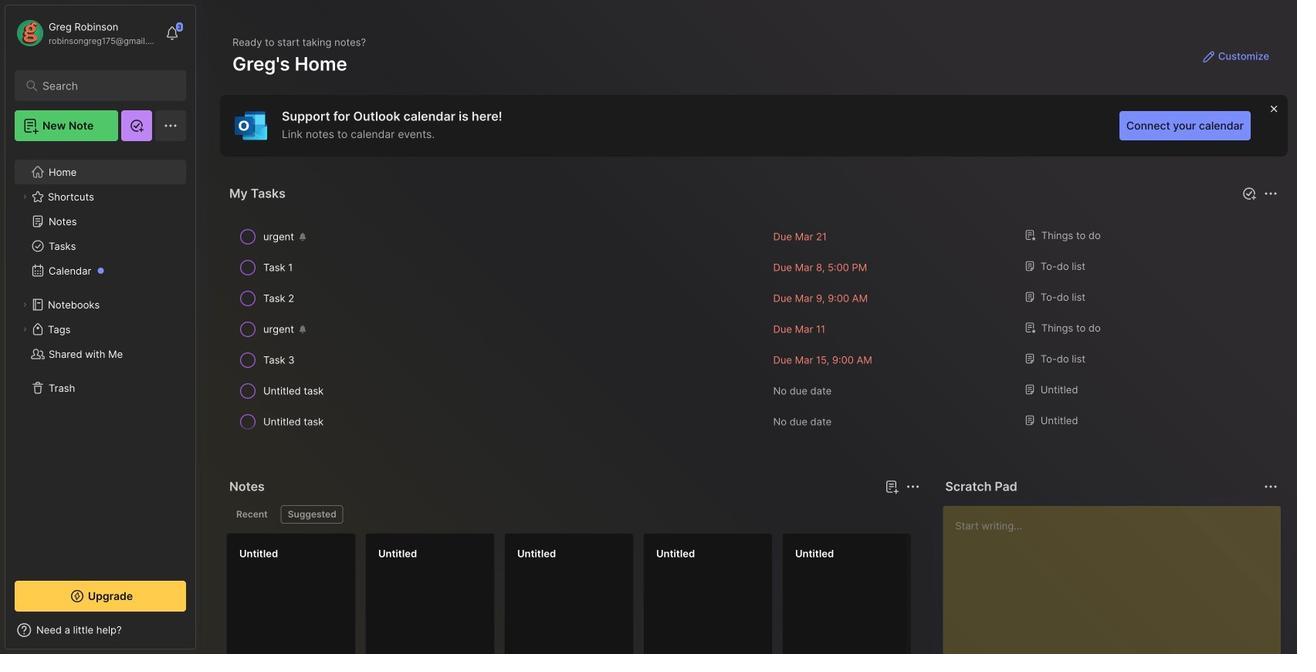 Task type: vqa. For each thing, say whether or not it's contained in the screenshot.
CLOSE icon
no



Task type: describe. For each thing, give the bounding box(es) containing it.
Account field
[[15, 18, 158, 49]]

expand tags image
[[20, 325, 29, 334]]

click to collapse image
[[195, 626, 207, 645]]

Search text field
[[42, 79, 166, 93]]

1 tab from the left
[[229, 506, 275, 524]]

2 more actions image from the top
[[1262, 478, 1280, 496]]

Start writing… text field
[[955, 506, 1280, 655]]

1 more actions image from the top
[[1262, 185, 1280, 203]]

none search field inside main element
[[42, 76, 166, 95]]



Task type: locate. For each thing, give the bounding box(es) containing it.
1 row group from the top
[[226, 222, 1282, 438]]

more actions image
[[1262, 185, 1280, 203], [1262, 478, 1280, 496]]

1 vertical spatial row group
[[226, 533, 1297, 655]]

0 vertical spatial row group
[[226, 222, 1282, 438]]

main element
[[0, 0, 201, 655]]

tree
[[5, 151, 195, 567]]

2 row group from the top
[[226, 533, 1297, 655]]

None search field
[[42, 76, 166, 95]]

tab
[[229, 506, 275, 524], [281, 506, 343, 524]]

WHAT'S NEW field
[[5, 618, 195, 643]]

2 tab from the left
[[281, 506, 343, 524]]

tab list
[[229, 506, 917, 524]]

new task image
[[1241, 186, 1257, 202]]

1 horizontal spatial tab
[[281, 506, 343, 524]]

more actions image
[[904, 478, 922, 496]]

expand notebooks image
[[20, 300, 29, 310]]

More actions field
[[1260, 183, 1282, 205], [902, 476, 924, 498], [1260, 476, 1282, 498]]

0 vertical spatial more actions image
[[1262, 185, 1280, 203]]

tree inside main element
[[5, 151, 195, 567]]

0 horizontal spatial tab
[[229, 506, 275, 524]]

row group
[[226, 222, 1282, 438], [226, 533, 1297, 655]]

1 vertical spatial more actions image
[[1262, 478, 1280, 496]]



